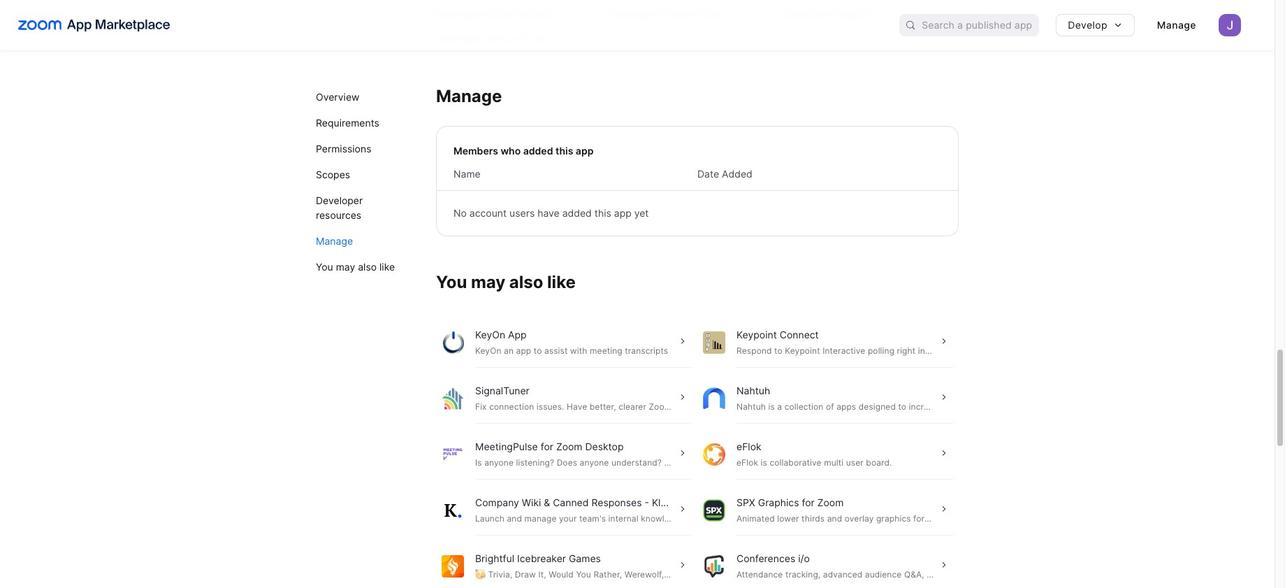 Task type: vqa. For each thing, say whether or not it's contained in the screenshot.
"Zoom" within By Read AI Instant meeting recaps, transcripts, recordings, and automated real-time tools to help you have better Zoom meetings.
no



Task type: describe. For each thing, give the bounding box(es) containing it.
have
[[538, 207, 560, 219]]

animated
[[737, 513, 775, 523]]

zoom inside spx graphics for zoom animated lower thirds and overlay graphics for meetings
[[818, 496, 844, 508]]

zoom!
[[945, 345, 970, 356]]

zoom inside signaltuner fix connection issues. have better, clearer zoom meetings. tune-up your signal with signaltuner.
[[649, 401, 672, 412]]

who
[[501, 144, 521, 156]]

support
[[834, 7, 872, 19]]

manage for manage "button"
[[1158, 19, 1197, 31]]

policy
[[697, 7, 724, 19]]

manage for manage link
[[316, 235, 353, 247]]

developer documentation
[[436, 7, 557, 19]]

developer privacy policy link
[[611, 1, 785, 26]]

your
[[753, 401, 771, 412]]

company
[[475, 496, 519, 508]]

overview link
[[316, 84, 411, 110]]

members who added this app
[[454, 144, 594, 156]]

signaltuner.
[[819, 401, 868, 412]]

and inside spx graphics for zoom animated lower thirds and overlay graphics for meetings
[[828, 513, 843, 523]]

date
[[698, 168, 720, 179]]

and inside conferences i/o attendance tracking, advanced audience q&a, live polling, and more from conferences i/o
[[975, 569, 990, 579]]

fix
[[475, 401, 487, 412]]

polling
[[868, 345, 895, 356]]

issues.
[[537, 401, 565, 412]]

account
[[470, 207, 507, 219]]

wiki
[[522, 496, 541, 508]]

keyon app keyon an app to assist with meeting transcripts
[[475, 328, 669, 356]]

tune-
[[717, 401, 740, 412]]

up
[[740, 401, 750, 412]]

nahtuh nahtuh is a collection of apps designed to increase audience engagement and interaction.
[[737, 384, 1101, 412]]

2 keyon from the top
[[475, 345, 502, 356]]

developer resources
[[316, 194, 363, 221]]

of inside developer terms of use link
[[517, 32, 527, 44]]

apps
[[837, 401, 857, 412]]

1 horizontal spatial may
[[471, 272, 506, 292]]

klutch
[[652, 496, 682, 508]]

developer for developer resources
[[316, 194, 363, 206]]

you may also like inside 'you may also like' link
[[316, 261, 395, 273]]

collaborative
[[770, 457, 822, 468]]

0 vertical spatial i/o
[[799, 552, 810, 564]]

spx
[[737, 496, 756, 508]]

develop
[[1069, 19, 1108, 31]]

have
[[567, 401, 588, 412]]

developer for developer privacy policy
[[611, 7, 658, 19]]

inside
[[919, 345, 942, 356]]

added
[[722, 168, 753, 179]]

0 horizontal spatial also
[[358, 261, 377, 273]]

engagement
[[985, 401, 1036, 412]]

1 horizontal spatial also
[[510, 272, 544, 292]]

1 vertical spatial manage
[[436, 86, 502, 106]]

permissions
[[316, 143, 372, 155]]

0 horizontal spatial may
[[336, 261, 355, 273]]

tracking,
[[786, 569, 821, 579]]

audience inside conferences i/o attendance tracking, advanced audience q&a, live polling, and more from conferences i/o
[[866, 569, 902, 579]]

1 horizontal spatial you
[[436, 272, 467, 292]]

interactive
[[823, 345, 866, 356]]

0 vertical spatial this
[[556, 144, 574, 156]]

attendance
[[737, 569, 783, 579]]

members
[[454, 144, 499, 156]]

clearer
[[619, 401, 647, 412]]

keypoint connect respond to keypoint interactive polling right inside zoom!
[[737, 328, 970, 356]]

signaltuner
[[475, 384, 530, 396]]

1 vertical spatial app
[[615, 207, 632, 219]]

developer resources link
[[316, 187, 411, 228]]

connection
[[490, 401, 534, 412]]

manage link
[[316, 228, 411, 254]]

meetings.
[[675, 401, 714, 412]]

board.
[[867, 457, 893, 468]]

yet
[[635, 207, 649, 219]]

1 vertical spatial added
[[563, 207, 592, 219]]

1 horizontal spatial i/o
[[1090, 569, 1100, 579]]

search a published app element
[[900, 14, 1040, 36]]

app for members who added this app
[[576, 144, 594, 156]]

transcripts
[[625, 345, 669, 356]]

1 vertical spatial this
[[595, 207, 612, 219]]

overlay
[[845, 513, 874, 523]]

developer privacy policy
[[611, 7, 724, 19]]

app
[[508, 328, 527, 340]]

you may also like link
[[316, 254, 411, 280]]

meetingpulse for zoom desktop
[[475, 440, 624, 452]]

to inside the keypoint connect respond to keypoint interactive polling right inside zoom!
[[775, 345, 783, 356]]

is for nahtuh
[[769, 401, 775, 412]]

desktop
[[586, 440, 624, 452]]

graphics
[[877, 513, 912, 523]]

meetings
[[928, 513, 965, 523]]

meetingpulse
[[475, 440, 538, 452]]

1 eflok from the top
[[737, 440, 762, 452]]

developer documentation link
[[436, 1, 611, 26]]

developer support
[[785, 7, 872, 19]]

2 eflok from the top
[[737, 457, 759, 468]]

a
[[778, 401, 783, 412]]

better,
[[590, 401, 617, 412]]

live
[[927, 569, 941, 579]]

right
[[898, 345, 916, 356]]

resources
[[316, 209, 362, 221]]

designed
[[859, 401, 896, 412]]

develop button
[[1057, 14, 1136, 36]]

1 nahtuh from the top
[[737, 384, 771, 396]]

brightful
[[475, 552, 515, 564]]

company wiki & canned responses - klutch button
[[436, 485, 698, 535]]

canned
[[553, 496, 589, 508]]

0 horizontal spatial like
[[380, 261, 395, 273]]

developer support link
[[785, 1, 959, 26]]

games
[[569, 552, 601, 564]]



Task type: locate. For each thing, give the bounding box(es) containing it.
Search text field
[[922, 15, 1040, 35]]

1 horizontal spatial for
[[802, 496, 815, 508]]

0 vertical spatial added
[[524, 144, 553, 156]]

1 vertical spatial keypoint
[[785, 345, 821, 356]]

banner
[[0, 0, 1275, 50]]

nahtuh up your
[[737, 384, 771, 396]]

name
[[454, 168, 481, 179]]

may down account
[[471, 272, 506, 292]]

0 vertical spatial is
[[769, 401, 775, 412]]

0 horizontal spatial is
[[761, 457, 768, 468]]

0 vertical spatial audience
[[946, 401, 983, 412]]

spx graphics for zoom animated lower thirds and overlay graphics for meetings
[[737, 496, 965, 523]]

0 horizontal spatial for
[[541, 440, 554, 452]]

and left more
[[975, 569, 990, 579]]

0 vertical spatial and
[[1038, 401, 1053, 412]]

users
[[510, 207, 535, 219]]

2 horizontal spatial and
[[1038, 401, 1053, 412]]

scopes link
[[316, 162, 411, 187]]

audience inside nahtuh nahtuh is a collection of apps designed to increase audience engagement and interaction.
[[946, 401, 983, 412]]

2 horizontal spatial manage
[[1158, 19, 1197, 31]]

terms
[[486, 32, 515, 44]]

may down manage link
[[336, 261, 355, 273]]

is inside nahtuh nahtuh is a collection of apps designed to increase audience engagement and interaction.
[[769, 401, 775, 412]]

this
[[556, 144, 574, 156], [595, 207, 612, 219]]

added right who
[[524, 144, 553, 156]]

signaltuner fix connection issues. have better, clearer zoom meetings. tune-up your signal with signaltuner.
[[475, 384, 868, 412]]

and inside nahtuh nahtuh is a collection of apps designed to increase audience engagement and interaction.
[[1038, 401, 1053, 412]]

for down issues.
[[541, 440, 554, 452]]

2 vertical spatial app
[[516, 345, 532, 356]]

developer for developer support
[[785, 7, 832, 19]]

1 horizontal spatial with
[[799, 401, 816, 412]]

0 horizontal spatial added
[[524, 144, 553, 156]]

to inside keyon app keyon an app to assist with meeting transcripts
[[534, 345, 542, 356]]

added right "have"
[[563, 207, 592, 219]]

eflok eflok is collaborative multi user board.
[[737, 440, 893, 468]]

1 keyon from the top
[[475, 328, 506, 340]]

1 horizontal spatial added
[[563, 207, 592, 219]]

is left collaborative
[[761, 457, 768, 468]]

1 horizontal spatial conferences
[[1036, 569, 1088, 579]]

to right respond
[[775, 345, 783, 356]]

meeting
[[590, 345, 623, 356]]

0 horizontal spatial manage
[[316, 235, 353, 247]]

keyon
[[475, 328, 506, 340], [475, 345, 502, 356]]

1 vertical spatial conferences
[[1036, 569, 1088, 579]]

interaction.
[[1056, 401, 1101, 412]]

1 vertical spatial is
[[761, 457, 768, 468]]

app inside keyon app keyon an app to assist with meeting transcripts
[[516, 345, 532, 356]]

of left use
[[517, 32, 527, 44]]

0 vertical spatial of
[[517, 32, 527, 44]]

increase
[[909, 401, 944, 412]]

like up keyon app keyon an app to assist with meeting transcripts
[[548, 272, 576, 292]]

1 horizontal spatial of
[[826, 401, 835, 412]]

polling,
[[943, 569, 973, 579]]

developer left privacy
[[611, 7, 658, 19]]

zoom inside button
[[557, 440, 583, 452]]

to inside nahtuh nahtuh is a collection of apps designed to increase audience engagement and interaction.
[[899, 401, 907, 412]]

app
[[576, 144, 594, 156], [615, 207, 632, 219], [516, 345, 532, 356]]

developer
[[436, 7, 483, 19], [611, 7, 658, 19], [785, 7, 832, 19], [436, 32, 483, 44], [316, 194, 363, 206]]

0 horizontal spatial of
[[517, 32, 527, 44]]

this left yet
[[595, 207, 612, 219]]

0 vertical spatial zoom
[[649, 401, 672, 412]]

requirements
[[316, 117, 380, 129]]

is left a
[[769, 401, 775, 412]]

and right thirds
[[828, 513, 843, 523]]

like
[[380, 261, 395, 273], [548, 272, 576, 292]]

1 vertical spatial with
[[799, 401, 816, 412]]

keypoint down connect
[[785, 345, 821, 356]]

0 horizontal spatial i/o
[[799, 552, 810, 564]]

with
[[571, 345, 588, 356], [799, 401, 816, 412]]

zoom right clearer
[[649, 401, 672, 412]]

1 horizontal spatial audience
[[946, 401, 983, 412]]

1 horizontal spatial manage
[[436, 86, 502, 106]]

lower
[[778, 513, 800, 523]]

signal
[[773, 401, 797, 412]]

0 vertical spatial keypoint
[[737, 328, 777, 340]]

0 vertical spatial eflok
[[737, 440, 762, 452]]

2 vertical spatial for
[[914, 513, 925, 523]]

also down manage link
[[358, 261, 377, 273]]

to left assist
[[534, 345, 542, 356]]

1 horizontal spatial zoom
[[649, 401, 672, 412]]

collection
[[785, 401, 824, 412]]

keyon left an
[[475, 345, 502, 356]]

you may also like down manage link
[[316, 261, 395, 273]]

manage inside manage link
[[316, 235, 353, 247]]

1 vertical spatial i/o
[[1090, 569, 1100, 579]]

no
[[454, 207, 467, 219]]

2 vertical spatial zoom
[[818, 496, 844, 508]]

overview
[[316, 91, 360, 103]]

1 horizontal spatial and
[[975, 569, 990, 579]]

1 horizontal spatial is
[[769, 401, 775, 412]]

0 vertical spatial keyon
[[475, 328, 506, 340]]

2 vertical spatial manage
[[316, 235, 353, 247]]

developer left support
[[785, 7, 832, 19]]

and left interaction.
[[1038, 401, 1053, 412]]

for up thirds
[[802, 496, 815, 508]]

an
[[504, 345, 514, 356]]

-
[[645, 496, 650, 508]]

eflok up spx
[[737, 457, 759, 468]]

0 horizontal spatial you
[[316, 261, 333, 273]]

also up app
[[510, 272, 544, 292]]

1 vertical spatial keyon
[[475, 345, 502, 356]]

1 horizontal spatial app
[[576, 144, 594, 156]]

developer left "terms"
[[436, 32, 483, 44]]

from
[[1015, 569, 1034, 579]]

0 vertical spatial manage
[[1158, 19, 1197, 31]]

privacy
[[660, 7, 694, 19]]

company wiki & canned responses - klutch
[[475, 496, 682, 508]]

is for eflok
[[761, 457, 768, 468]]

scopes
[[316, 169, 350, 180]]

&
[[544, 496, 550, 508]]

audience left the q&a,
[[866, 569, 902, 579]]

eflok
[[737, 440, 762, 452], [737, 457, 759, 468]]

1 horizontal spatial you may also like
[[436, 272, 576, 292]]

1 horizontal spatial keypoint
[[785, 345, 821, 356]]

icebreaker
[[517, 552, 566, 564]]

zoom
[[649, 401, 672, 412], [557, 440, 583, 452], [818, 496, 844, 508]]

added
[[524, 144, 553, 156], [563, 207, 592, 219]]

0 horizontal spatial conferences
[[737, 552, 796, 564]]

keyon up an
[[475, 328, 506, 340]]

may
[[336, 261, 355, 273], [471, 272, 506, 292]]

0 horizontal spatial audience
[[866, 569, 902, 579]]

no account users have added this app yet
[[454, 207, 649, 219]]

developer terms of use link
[[436, 26, 611, 50]]

developer terms of use
[[436, 32, 548, 44]]

is inside eflok eflok is collaborative multi user board.
[[761, 457, 768, 468]]

1 vertical spatial audience
[[866, 569, 902, 579]]

conferences right from at the right of the page
[[1036, 569, 1088, 579]]

audience right increase
[[946, 401, 983, 412]]

1 vertical spatial zoom
[[557, 440, 583, 452]]

eflok down up
[[737, 440, 762, 452]]

1 vertical spatial nahtuh
[[737, 401, 766, 412]]

developer for developer terms of use
[[436, 32, 483, 44]]

0 horizontal spatial with
[[571, 345, 588, 356]]

1 vertical spatial for
[[802, 496, 815, 508]]

manage inside manage "button"
[[1158, 19, 1197, 31]]

also
[[358, 261, 377, 273], [510, 272, 544, 292]]

2 horizontal spatial to
[[899, 401, 907, 412]]

app for keyon app keyon an app to assist with meeting transcripts
[[516, 345, 532, 356]]

2 vertical spatial and
[[975, 569, 990, 579]]

0 horizontal spatial and
[[828, 513, 843, 523]]

banner containing develop
[[0, 0, 1275, 50]]

with inside keyon app keyon an app to assist with meeting transcripts
[[571, 345, 588, 356]]

with right the signal
[[799, 401, 816, 412]]

developer for developer documentation
[[436, 7, 483, 19]]

0 horizontal spatial zoom
[[557, 440, 583, 452]]

1 vertical spatial of
[[826, 401, 835, 412]]

brightful icebreaker games button
[[436, 541, 698, 588]]

0 vertical spatial conferences
[[737, 552, 796, 564]]

responses
[[592, 496, 642, 508]]

for inside button
[[541, 440, 554, 452]]

of inside nahtuh nahtuh is a collection of apps designed to increase audience engagement and interaction.
[[826, 401, 835, 412]]

0 horizontal spatial app
[[516, 345, 532, 356]]

1 horizontal spatial like
[[548, 272, 576, 292]]

1 vertical spatial eflok
[[737, 457, 759, 468]]

keypoint up respond
[[737, 328, 777, 340]]

date added
[[698, 168, 753, 179]]

1 horizontal spatial this
[[595, 207, 612, 219]]

0 vertical spatial with
[[571, 345, 588, 356]]

0 horizontal spatial to
[[534, 345, 542, 356]]

keypoint
[[737, 328, 777, 340], [785, 345, 821, 356]]

this right who
[[556, 144, 574, 156]]

developer up resources
[[316, 194, 363, 206]]

with inside signaltuner fix connection issues. have better, clearer zoom meetings. tune-up your signal with signaltuner.
[[799, 401, 816, 412]]

use
[[529, 32, 548, 44]]

0 horizontal spatial keypoint
[[737, 328, 777, 340]]

you may also like up app
[[436, 272, 576, 292]]

0 horizontal spatial this
[[556, 144, 574, 156]]

respond
[[737, 345, 772, 356]]

advanced
[[824, 569, 863, 579]]

2 nahtuh from the top
[[737, 401, 766, 412]]

like down manage link
[[380, 261, 395, 273]]

you
[[316, 261, 333, 273], [436, 272, 467, 292]]

of left apps on the bottom right of page
[[826, 401, 835, 412]]

and
[[1038, 401, 1053, 412], [828, 513, 843, 523], [975, 569, 990, 579]]

0 vertical spatial for
[[541, 440, 554, 452]]

is
[[769, 401, 775, 412], [761, 457, 768, 468]]

connect
[[780, 328, 819, 340]]

to left increase
[[899, 401, 907, 412]]

for
[[541, 440, 554, 452], [802, 496, 815, 508], [914, 513, 925, 523]]

conferences i/o attendance tracking, advanced audience q&a, live polling, and more from conferences i/o
[[737, 552, 1100, 579]]

2 horizontal spatial zoom
[[818, 496, 844, 508]]

0 horizontal spatial you may also like
[[316, 261, 395, 273]]

for right graphics
[[914, 513, 925, 523]]

1 vertical spatial and
[[828, 513, 843, 523]]

graphics
[[759, 496, 800, 508]]

you down no
[[436, 272, 467, 292]]

0 vertical spatial nahtuh
[[737, 384, 771, 396]]

2 horizontal spatial app
[[615, 207, 632, 219]]

zoom up thirds
[[818, 496, 844, 508]]

0 vertical spatial app
[[576, 144, 594, 156]]

nahtuh left a
[[737, 401, 766, 412]]

with right assist
[[571, 345, 588, 356]]

you down manage link
[[316, 261, 333, 273]]

conferences up attendance
[[737, 552, 796, 564]]

2 horizontal spatial for
[[914, 513, 925, 523]]

developer up developer terms of use
[[436, 7, 483, 19]]

zoom left desktop
[[557, 440, 583, 452]]

1 horizontal spatial to
[[775, 345, 783, 356]]



